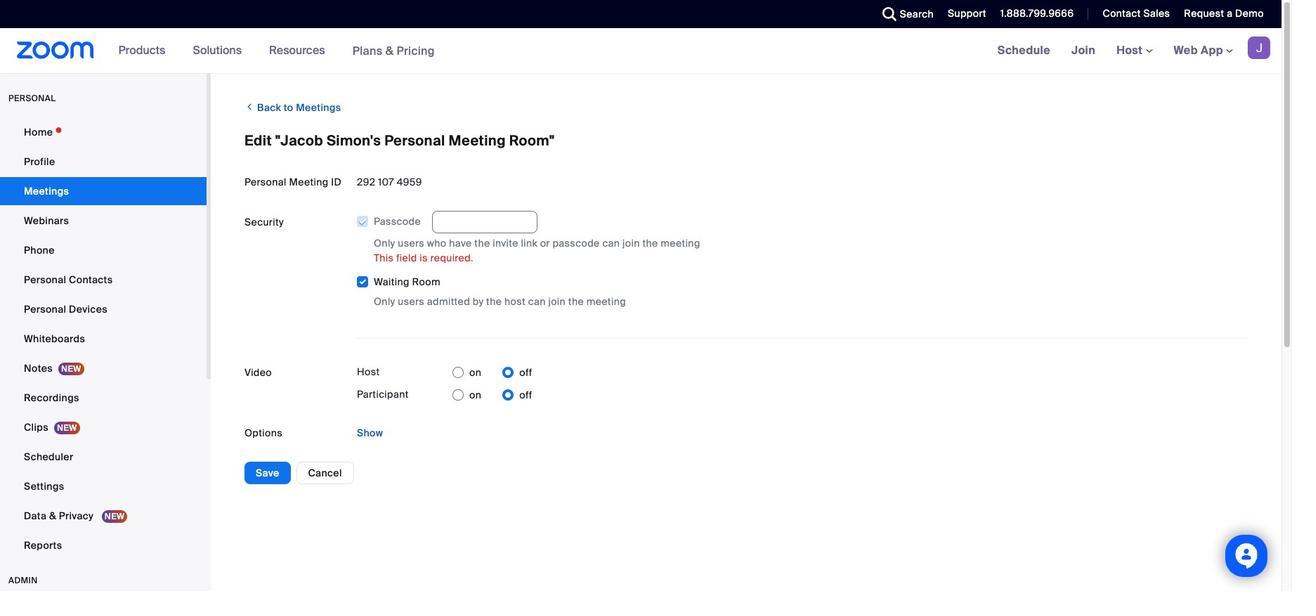 Task type: vqa. For each thing, say whether or not it's contained in the screenshot.
TOOLTIP
no



Task type: locate. For each thing, give the bounding box(es) containing it.
off inside "participant" option group
[[520, 389, 532, 401]]

users for who
[[398, 237, 425, 250]]

have
[[449, 237, 472, 250]]

data
[[24, 510, 47, 522]]

only inside only users who have the invite link or passcode can join the meeting this field is required.
[[374, 237, 395, 250]]

1 vertical spatial meeting
[[289, 176, 329, 188]]

personal contacts link
[[0, 266, 207, 294]]

0 horizontal spatial meeting
[[289, 176, 329, 188]]

join right passcode
[[623, 237, 640, 250]]

1 vertical spatial users
[[398, 295, 425, 308]]

0 horizontal spatial meeting
[[587, 295, 626, 308]]

1 vertical spatial can
[[528, 295, 546, 308]]

meeting left room"
[[449, 131, 506, 150]]

app
[[1201, 43, 1224, 58]]

0 vertical spatial meetings
[[296, 101, 341, 114]]

personal up whiteboards
[[24, 303, 66, 316]]

clips
[[24, 421, 48, 434]]

users up field
[[398, 237, 425, 250]]

settings link
[[0, 472, 207, 500]]

0 vertical spatial meeting
[[661, 237, 700, 250]]

0 horizontal spatial meetings
[[24, 185, 69, 197]]

& inside product information navigation
[[386, 43, 394, 58]]

personal down phone on the top left
[[24, 273, 66, 286]]

this field is required. alert
[[374, 251, 1248, 266]]

users inside only users who have the invite link or passcode can join the meeting this field is required.
[[398, 237, 425, 250]]

0 vertical spatial on
[[469, 366, 482, 379]]

off
[[520, 366, 532, 379], [520, 389, 532, 401]]

field
[[396, 252, 417, 264]]

on inside host option group
[[469, 366, 482, 379]]

off up "participant" option group
[[520, 366, 532, 379]]

join right host
[[548, 295, 566, 308]]

users
[[398, 237, 425, 250], [398, 295, 425, 308]]

devices
[[69, 303, 108, 316]]

can right host
[[528, 295, 546, 308]]

data & privacy link
[[0, 502, 207, 530]]

only for only users who have the invite link or passcode can join the meeting this field is required.
[[374, 237, 395, 250]]

1 horizontal spatial &
[[386, 43, 394, 58]]

can inside only users who have the invite link or passcode can join the meeting this field is required.
[[603, 237, 620, 250]]

meetings right "to"
[[296, 101, 341, 114]]

2 users from the top
[[398, 295, 425, 308]]

schedule link
[[987, 28, 1061, 73]]

0 horizontal spatial &
[[49, 510, 56, 522]]

only down waiting
[[374, 295, 395, 308]]

meeting
[[661, 237, 700, 250], [587, 295, 626, 308]]

1.888.799.9666 button
[[990, 0, 1078, 28], [1001, 7, 1074, 20]]

1 horizontal spatial join
[[623, 237, 640, 250]]

notes
[[24, 362, 53, 375]]

0 vertical spatial off
[[520, 366, 532, 379]]

0 vertical spatial can
[[603, 237, 620, 250]]

1 on from the top
[[469, 366, 482, 379]]

None text field
[[432, 211, 538, 233]]

join
[[623, 237, 640, 250], [548, 295, 566, 308]]

0 vertical spatial only
[[374, 237, 395, 250]]

plans & pricing link
[[353, 43, 435, 58], [353, 43, 435, 58]]

personal contacts
[[24, 273, 113, 286]]

the
[[475, 237, 490, 250], [643, 237, 658, 250], [486, 295, 502, 308], [568, 295, 584, 308]]

host up participant
[[357, 365, 380, 378]]

schedule
[[998, 43, 1051, 58]]

0 horizontal spatial can
[[528, 295, 546, 308]]

admitted
[[427, 295, 470, 308]]

only for only users admitted by the host can join the meeting
[[374, 295, 395, 308]]

solutions button
[[193, 28, 248, 73]]

& for privacy
[[49, 510, 56, 522]]

users down waiting room
[[398, 295, 425, 308]]

id
[[331, 176, 342, 188]]

personal menu menu
[[0, 118, 207, 561]]

1.888.799.9666
[[1001, 7, 1074, 20]]

support link
[[938, 0, 990, 28], [948, 7, 987, 20]]

privacy
[[59, 510, 94, 522]]

demo
[[1236, 7, 1264, 20]]

1 horizontal spatial meeting
[[661, 237, 700, 250]]

on down host option group
[[469, 389, 482, 401]]

& right the plans
[[386, 43, 394, 58]]

web app button
[[1174, 43, 1233, 58]]

off inside host option group
[[520, 366, 532, 379]]

edit
[[245, 131, 272, 150]]

meetings navigation
[[987, 28, 1282, 74]]

1 off from the top
[[520, 366, 532, 379]]

meeting left id
[[289, 176, 329, 188]]

who
[[427, 237, 447, 250]]

1 vertical spatial join
[[548, 295, 566, 308]]

personal for personal contacts
[[24, 273, 66, 286]]

1 vertical spatial meetings
[[24, 185, 69, 197]]

meetings up the webinars
[[24, 185, 69, 197]]

off down host option group
[[520, 389, 532, 401]]

107
[[378, 176, 394, 188]]

0 vertical spatial meeting
[[449, 131, 506, 150]]

meeting inside only users who have the invite link or passcode can join the meeting this field is required.
[[661, 237, 700, 250]]

& inside data & privacy link
[[49, 510, 56, 522]]

host
[[505, 295, 526, 308]]

personal up security
[[245, 176, 287, 188]]

only up this on the left of the page
[[374, 237, 395, 250]]

security group
[[356, 211, 1248, 309]]

"jacob
[[275, 131, 323, 150]]

notes link
[[0, 354, 207, 382]]

web
[[1174, 43, 1198, 58]]

contact sales
[[1103, 7, 1170, 20]]

is
[[420, 252, 428, 264]]

meeting
[[449, 131, 506, 150], [289, 176, 329, 188]]

1 vertical spatial &
[[49, 510, 56, 522]]

0 vertical spatial host
[[1117, 43, 1146, 58]]

banner
[[0, 28, 1282, 74]]

passcode
[[553, 237, 600, 250]]

1 vertical spatial on
[[469, 389, 482, 401]]

can
[[603, 237, 620, 250], [528, 295, 546, 308]]

security
[[245, 216, 284, 228]]

host down contact sales
[[1117, 43, 1146, 58]]

pricing
[[397, 43, 435, 58]]

0 vertical spatial users
[[398, 237, 425, 250]]

2 only from the top
[[374, 295, 395, 308]]

recordings
[[24, 391, 79, 404]]

1 vertical spatial off
[[520, 389, 532, 401]]

meetings
[[296, 101, 341, 114], [24, 185, 69, 197]]

zoom logo image
[[17, 41, 94, 59]]

data & privacy
[[24, 510, 96, 522]]

whiteboards link
[[0, 325, 207, 353]]

personal
[[385, 131, 445, 150], [245, 176, 287, 188], [24, 273, 66, 286], [24, 303, 66, 316]]

0 vertical spatial &
[[386, 43, 394, 58]]

participant
[[357, 388, 409, 401]]

or
[[540, 237, 550, 250]]

&
[[386, 43, 394, 58], [49, 510, 56, 522]]

1 horizontal spatial meeting
[[449, 131, 506, 150]]

request a demo link
[[1174, 0, 1282, 28], [1184, 7, 1264, 20]]

clips link
[[0, 413, 207, 441]]

2 off from the top
[[520, 389, 532, 401]]

off for host
[[520, 366, 532, 379]]

products button
[[119, 28, 172, 73]]

4959
[[397, 176, 422, 188]]

only
[[374, 237, 395, 250], [374, 295, 395, 308]]

scheduler link
[[0, 443, 207, 471]]

can right passcode
[[603, 237, 620, 250]]

0 vertical spatial join
[[623, 237, 640, 250]]

2 on from the top
[[469, 389, 482, 401]]

1 users from the top
[[398, 237, 425, 250]]

host option group
[[453, 361, 532, 384]]

on for host
[[469, 366, 482, 379]]

simon's
[[327, 131, 381, 150]]

& right data
[[49, 510, 56, 522]]

1 horizontal spatial host
[[1117, 43, 1146, 58]]

0 horizontal spatial host
[[357, 365, 380, 378]]

on up "participant" option group
[[469, 366, 482, 379]]

required.
[[430, 252, 474, 264]]

scheduler
[[24, 451, 73, 463]]

contact sales link
[[1092, 0, 1174, 28], [1103, 7, 1170, 20]]

292
[[357, 176, 376, 188]]

1 only from the top
[[374, 237, 395, 250]]

host
[[1117, 43, 1146, 58], [357, 365, 380, 378]]

1 horizontal spatial can
[[603, 237, 620, 250]]

banner containing products
[[0, 28, 1282, 74]]

on inside "participant" option group
[[469, 389, 482, 401]]

1 vertical spatial only
[[374, 295, 395, 308]]

meetings link
[[0, 177, 207, 205]]



Task type: describe. For each thing, give the bounding box(es) containing it.
admin
[[8, 575, 38, 586]]

sales
[[1144, 7, 1170, 20]]

phone link
[[0, 236, 207, 264]]

personal up 4959
[[385, 131, 445, 150]]

request a demo
[[1184, 7, 1264, 20]]

join inside only users who have the invite link or passcode can join the meeting this field is required.
[[623, 237, 640, 250]]

recordings link
[[0, 384, 207, 412]]

0 horizontal spatial join
[[548, 295, 566, 308]]

resources
[[269, 43, 325, 58]]

personal devices link
[[0, 295, 207, 323]]

back
[[257, 101, 281, 114]]

personal
[[8, 93, 56, 104]]

profile link
[[0, 148, 207, 176]]

link
[[521, 237, 538, 250]]

personal for personal devices
[[24, 303, 66, 316]]

plans & pricing
[[353, 43, 435, 58]]

personal for personal meeting id
[[245, 176, 287, 188]]

on for participant
[[469, 389, 482, 401]]

products
[[119, 43, 165, 58]]

1 horizontal spatial meetings
[[296, 101, 341, 114]]

product information navigation
[[108, 28, 446, 74]]

request
[[1184, 7, 1225, 20]]

back to meetings link
[[245, 96, 341, 119]]

search button
[[872, 0, 938, 28]]

only users who have the invite link or passcode can join the meeting this field is required.
[[374, 237, 700, 264]]

this
[[374, 252, 394, 264]]

profile
[[24, 155, 55, 168]]

phone
[[24, 244, 55, 257]]

join
[[1072, 43, 1096, 58]]

plans
[[353, 43, 383, 58]]

show
[[357, 427, 383, 439]]

contacts
[[69, 273, 113, 286]]

video
[[245, 366, 272, 379]]

to
[[284, 101, 293, 114]]

passcode
[[374, 215, 421, 228]]

waiting room
[[374, 276, 441, 288]]

search
[[900, 8, 934, 20]]

options
[[245, 427, 283, 439]]

users for admitted
[[398, 295, 425, 308]]

reports
[[24, 539, 62, 552]]

save button
[[245, 462, 291, 484]]

whiteboards
[[24, 332, 85, 345]]

back to meetings
[[255, 101, 341, 114]]

off for participant
[[520, 389, 532, 401]]

cancel
[[308, 467, 342, 479]]

host inside "meetings" navigation
[[1117, 43, 1146, 58]]

home link
[[0, 118, 207, 146]]

room"
[[509, 131, 555, 150]]

meetings inside personal menu "menu"
[[24, 185, 69, 197]]

none text field inside security group
[[432, 211, 538, 233]]

support
[[948, 7, 987, 20]]

room
[[412, 276, 441, 288]]

292 107 4959
[[357, 176, 422, 188]]

home
[[24, 126, 53, 138]]

participant option group
[[453, 384, 532, 406]]

webinars link
[[0, 207, 207, 235]]

only users admitted by the host can join the meeting
[[374, 295, 626, 308]]

show button
[[357, 422, 383, 444]]

& for pricing
[[386, 43, 394, 58]]

join link
[[1061, 28, 1106, 73]]

personal meeting id
[[245, 176, 342, 188]]

1 vertical spatial meeting
[[587, 295, 626, 308]]

personal devices
[[24, 303, 108, 316]]

solutions
[[193, 43, 242, 58]]

cancel button
[[296, 462, 354, 484]]

a
[[1227, 7, 1233, 20]]

1 vertical spatial host
[[357, 365, 380, 378]]

contact
[[1103, 7, 1141, 20]]

edit "jacob simon's personal meeting room"
[[245, 131, 555, 150]]

left image
[[245, 100, 255, 114]]

waiting
[[374, 276, 410, 288]]

resources button
[[269, 28, 331, 73]]

reports link
[[0, 531, 207, 559]]

profile picture image
[[1248, 37, 1271, 59]]

webinars
[[24, 214, 69, 227]]

web app
[[1174, 43, 1224, 58]]

invite
[[493, 237, 519, 250]]

host button
[[1117, 43, 1153, 58]]

settings
[[24, 480, 64, 493]]



